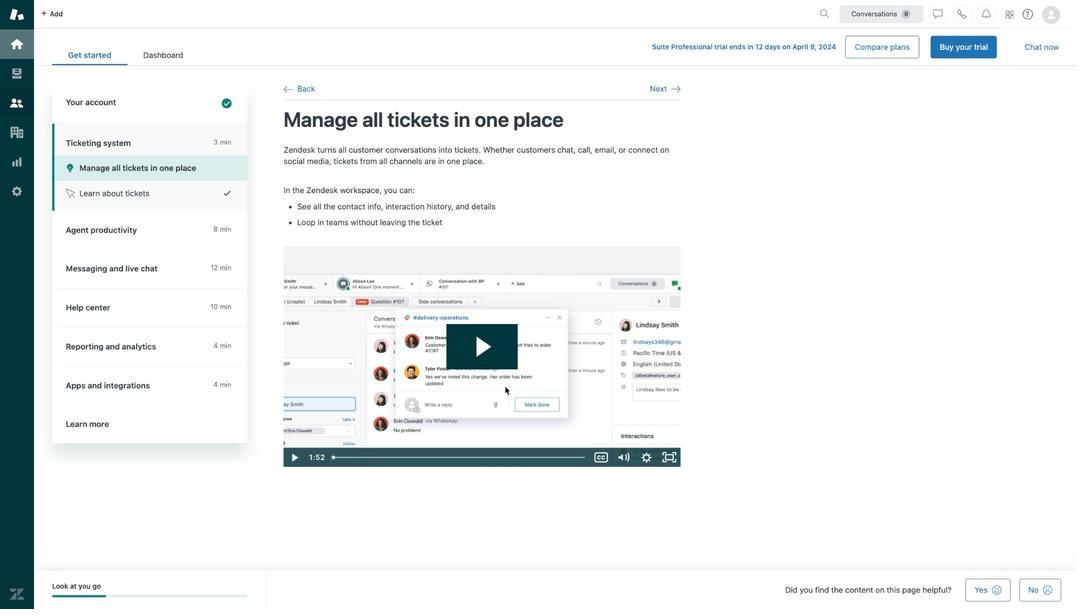 Task type: describe. For each thing, give the bounding box(es) containing it.
customers image
[[10, 96, 24, 111]]

views image
[[10, 66, 24, 81]]

reporting image
[[10, 155, 24, 170]]

zendesk image
[[10, 588, 24, 602]]

progress bar image
[[52, 596, 106, 598]]

April 8, 2024 text field
[[793, 43, 836, 51]]

notifications image
[[982, 9, 991, 18]]

content-title region
[[284, 111, 681, 127]]

get started image
[[10, 37, 24, 52]]

main element
[[0, 0, 34, 610]]

button displays agent's chat status as invisible. image
[[933, 9, 942, 18]]



Task type: locate. For each thing, give the bounding box(es) containing it.
zendesk support image
[[10, 7, 24, 22]]

footer
[[34, 571, 1077, 610]]

zendesk products image
[[1006, 11, 1014, 19]]

organizations image
[[10, 125, 24, 140]]

tab
[[127, 44, 199, 65]]

progress-bar progress bar
[[52, 596, 247, 598]]

get help image
[[1023, 9, 1033, 19]]

heading
[[52, 83, 247, 124]]

admin image
[[10, 184, 24, 199]]

region
[[284, 145, 681, 468]]

tab list
[[52, 44, 199, 65]]

video thumbnail image
[[284, 246, 681, 467], [284, 246, 681, 467]]

video element
[[284, 246, 681, 467]]



Task type: vqa. For each thing, say whether or not it's contained in the screenshot.
4th arrow down icon
no



